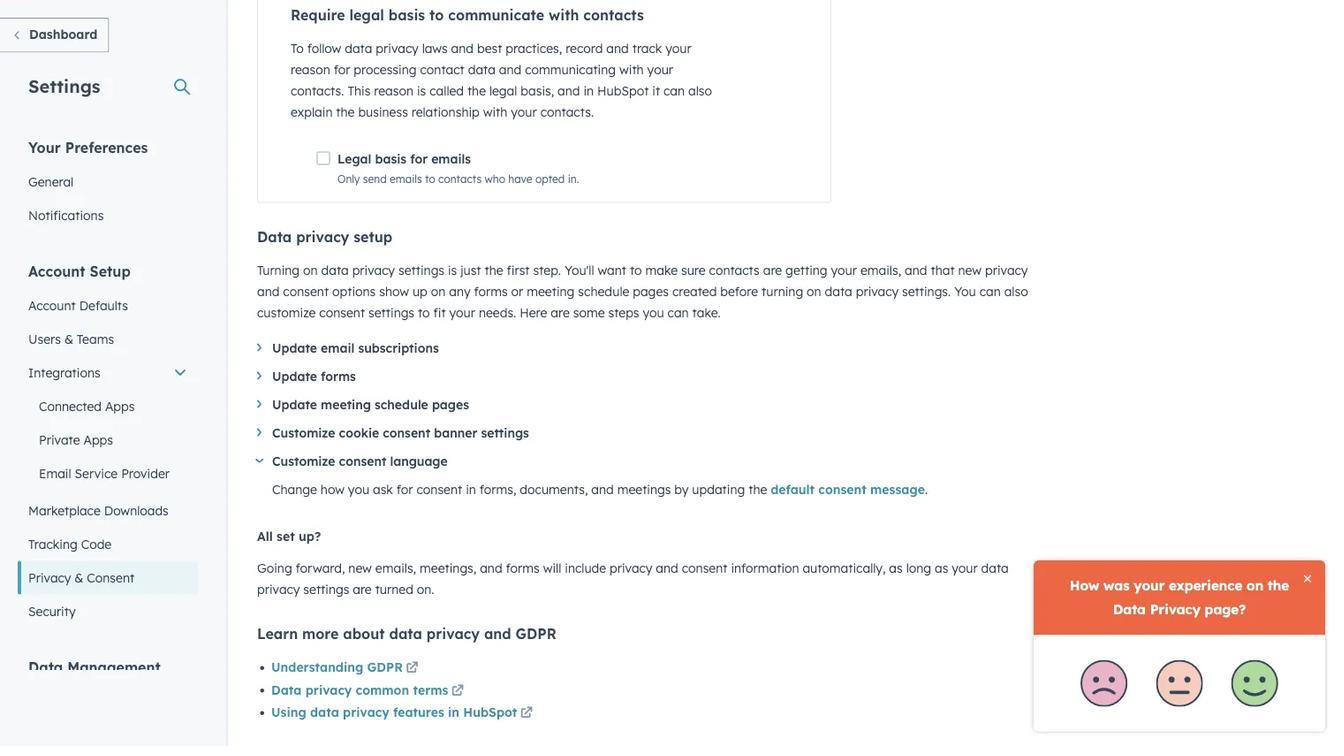 Task type: locate. For each thing, give the bounding box(es) containing it.
caret image for update forms
[[257, 372, 262, 380]]

2 account from the top
[[28, 297, 76, 313]]

0 vertical spatial apps
[[105, 398, 135, 414]]

contacts.
[[291, 84, 344, 99], [541, 105, 594, 120]]

account for account setup
[[28, 262, 85, 280]]

2 update from the top
[[272, 369, 317, 384]]

as right long
[[935, 561, 949, 576]]

about
[[343, 625, 385, 643]]

1 vertical spatial reason
[[374, 84, 414, 99]]

is inside turning on data privacy settings is just the first step. you'll want to make sure contacts are getting your emails, and that new privacy and consent options show up on any forms or meeting schedule pages created before turning on data privacy settings. you can also customize consent settings to fit your needs. here are some steps you can take.
[[448, 263, 457, 278]]

called
[[430, 84, 464, 99]]

0 horizontal spatial also
[[689, 84, 712, 99]]

2 vertical spatial with
[[483, 105, 508, 120]]

data right long
[[982, 561, 1009, 576]]

hubspot inside to follow data privacy laws and best practices, record and track your reason for processing contact data and communicating with your contacts. this reason is called the legal basis, and in hubspot it can also explain the business relationship with your contacts.
[[598, 84, 649, 99]]

as left long
[[890, 561, 903, 576]]

the left 'default'
[[749, 482, 768, 497]]

2 vertical spatial are
[[353, 582, 372, 598]]

4 caret image from the top
[[257, 429, 262, 437]]

0 horizontal spatial with
[[483, 105, 508, 120]]

the inside turning on data privacy settings is just the first step. you'll want to make sure contacts are getting your emails, and that new privacy and consent options show up on any forms or meeting schedule pages created before turning on data privacy settings. you can also customize consent settings to fit your needs. here are some steps you can take.
[[485, 263, 503, 278]]

meeting
[[527, 284, 575, 299], [321, 397, 371, 412]]

2 vertical spatial forms
[[506, 561, 540, 576]]

is inside to follow data privacy laws and best practices, record and track your reason for processing contact data and communicating with your contacts. this reason is called the legal basis, and in hubspot it can also explain the business relationship with your contacts.
[[417, 84, 426, 99]]

this
[[348, 84, 371, 99]]

1 horizontal spatial hubspot
[[598, 84, 649, 99]]

1 vertical spatial are
[[551, 305, 570, 320]]

only
[[338, 172, 360, 185]]

data down getting
[[825, 284, 853, 299]]

1 customize from the top
[[272, 425, 335, 441]]

you
[[643, 305, 664, 320], [348, 482, 370, 497]]

with down "track"
[[620, 62, 644, 78]]

with right relationship
[[483, 105, 508, 120]]

1 horizontal spatial is
[[448, 263, 457, 278]]

learn more about data privacy and gdpr
[[257, 625, 557, 643]]

your inside going forward, new emails, meetings, and forms will include privacy and consent information automatically, as long as your data privacy settings are turned on.
[[952, 561, 978, 576]]

0 horizontal spatial as
[[890, 561, 903, 576]]

pages
[[633, 284, 669, 299], [432, 397, 469, 412]]

reason
[[291, 62, 330, 78], [374, 84, 414, 99]]

caret image
[[256, 459, 264, 463]]

data up turning on the top of page
[[257, 228, 292, 246]]

0 vertical spatial emails
[[431, 152, 471, 167]]

1 vertical spatial &
[[75, 570, 83, 585]]

0 vertical spatial are
[[763, 263, 782, 278]]

1 vertical spatial pages
[[432, 397, 469, 412]]

0 vertical spatial pages
[[633, 284, 669, 299]]

also inside to follow data privacy laws and best practices, record and track your reason for processing contact data and communicating with your contacts. this reason is called the legal basis, and in hubspot it can also explain the business relationship with your contacts.
[[689, 84, 712, 99]]

account up account defaults
[[28, 262, 85, 280]]

is left just
[[448, 263, 457, 278]]

update for update forms
[[272, 369, 317, 384]]

caret image
[[257, 344, 262, 352], [257, 372, 262, 380], [257, 400, 262, 409], [257, 429, 262, 437]]

2 caret image from the top
[[257, 372, 262, 380]]

going
[[257, 561, 292, 576]]

update down the update forms
[[272, 397, 317, 412]]

can right you
[[980, 284, 1001, 299]]

for
[[334, 62, 350, 78], [410, 152, 428, 167], [397, 482, 413, 497]]

schedule down want
[[578, 284, 630, 299]]

0 vertical spatial contacts.
[[291, 84, 344, 99]]

any
[[449, 284, 471, 299]]

2 horizontal spatial with
[[620, 62, 644, 78]]

0 horizontal spatial legal
[[350, 7, 384, 24]]

for up this
[[334, 62, 350, 78]]

on down getting
[[807, 284, 822, 299]]

0 horizontal spatial contacts
[[438, 172, 482, 185]]

0 horizontal spatial hubspot
[[463, 705, 517, 720]]

link opens in a new window image
[[406, 659, 419, 680], [521, 708, 533, 720]]

.
[[925, 482, 928, 497]]

legal right require
[[350, 7, 384, 24]]

your preferences
[[28, 138, 148, 156]]

2 as from the left
[[935, 561, 949, 576]]

privacy & consent link
[[18, 561, 198, 594]]

data down security
[[28, 658, 63, 676]]

caret image inside update email subscriptions dropdown button
[[257, 344, 262, 352]]

relationship
[[412, 105, 480, 120]]

forms inside turning on data privacy settings is just the first step. you'll want to make sure contacts are getting your emails, and that new privacy and consent options show up on any forms or meeting schedule pages created before turning on data privacy settings. you can also customize consent settings to fit your needs. here are some steps you can take.
[[474, 284, 508, 299]]

long
[[907, 561, 932, 576]]

sure
[[681, 263, 706, 278]]

to left fit
[[418, 305, 430, 320]]

for right ask
[[397, 482, 413, 497]]

private apps
[[39, 432, 113, 447]]

link opens in a new window image inside understanding gdpr link
[[406, 663, 419, 675]]

0 horizontal spatial emails,
[[375, 561, 416, 576]]

0 vertical spatial account
[[28, 262, 85, 280]]

forms up needs.
[[474, 284, 508, 299]]

private
[[39, 432, 80, 447]]

0 vertical spatial meeting
[[527, 284, 575, 299]]

update up the update forms
[[272, 340, 317, 356]]

1 vertical spatial schedule
[[375, 397, 428, 412]]

are right here on the left of the page
[[551, 305, 570, 320]]

0 horizontal spatial meeting
[[321, 397, 371, 412]]

practices,
[[506, 41, 562, 57]]

link opens in a new window image inside using data privacy features in hubspot link
[[521, 708, 533, 720]]

automatically,
[[803, 561, 886, 576]]

new right forward,
[[349, 561, 372, 576]]

data inside data privacy common terms link
[[271, 682, 302, 698]]

emails down legal basis for emails at the top
[[390, 172, 422, 185]]

is left called at the left of page
[[417, 84, 426, 99]]

caret image inside customize cookie consent banner settings dropdown button
[[257, 429, 262, 437]]

reason down the processing at left
[[374, 84, 414, 99]]

also right it
[[689, 84, 712, 99]]

turning
[[257, 263, 300, 278]]

0 vertical spatial also
[[689, 84, 712, 99]]

settings right banner
[[481, 425, 529, 441]]

1 vertical spatial legal
[[490, 84, 517, 99]]

privacy left setup
[[296, 228, 349, 246]]

1 vertical spatial apps
[[84, 432, 113, 447]]

your down basis,
[[511, 105, 537, 120]]

integrations
[[28, 365, 100, 380]]

apps
[[105, 398, 135, 414], [84, 432, 113, 447]]

1 vertical spatial update
[[272, 369, 317, 384]]

on right up
[[431, 284, 446, 299]]

3 caret image from the top
[[257, 400, 262, 409]]

1 vertical spatial account
[[28, 297, 76, 313]]

1 vertical spatial also
[[1005, 284, 1029, 299]]

on right turning on the top of page
[[303, 263, 318, 278]]

1 vertical spatial hubspot
[[463, 705, 517, 720]]

link opens in a new window image
[[406, 663, 419, 675], [452, 681, 464, 702], [452, 685, 464, 698], [521, 704, 533, 725]]

meetings
[[618, 482, 671, 497]]

that
[[931, 263, 955, 278]]

communicating
[[525, 62, 616, 78]]

for up only send emails to contacts who have opted in.
[[410, 152, 428, 167]]

1 horizontal spatial reason
[[374, 84, 414, 99]]

learn
[[257, 625, 298, 643]]

it
[[653, 84, 660, 99]]

1 vertical spatial forms
[[321, 369, 356, 384]]

2 vertical spatial can
[[668, 305, 689, 320]]

contacts. down basis,
[[541, 105, 594, 120]]

1 vertical spatial link opens in a new window image
[[521, 708, 533, 720]]

or
[[511, 284, 524, 299]]

1 horizontal spatial gdpr
[[516, 625, 557, 643]]

0 horizontal spatial new
[[349, 561, 372, 576]]

privacy up the processing at left
[[376, 41, 419, 57]]

privacy
[[376, 41, 419, 57], [296, 228, 349, 246], [352, 263, 395, 278], [986, 263, 1028, 278], [856, 284, 899, 299], [610, 561, 653, 576], [257, 582, 300, 598], [427, 625, 480, 643], [306, 682, 352, 698], [343, 705, 390, 720]]

1 horizontal spatial with
[[549, 7, 579, 24]]

1 horizontal spatial new
[[959, 263, 982, 278]]

users & teams link
[[18, 322, 198, 356]]

1 horizontal spatial legal
[[490, 84, 517, 99]]

0 horizontal spatial reason
[[291, 62, 330, 78]]

1 vertical spatial data
[[28, 658, 63, 676]]

apps up service
[[84, 432, 113, 447]]

& right users
[[64, 331, 73, 346]]

consent left information
[[682, 561, 728, 576]]

1 caret image from the top
[[257, 344, 262, 352]]

consent up language
[[383, 425, 431, 441]]

1 vertical spatial contacts
[[438, 172, 482, 185]]

0 vertical spatial in
[[584, 84, 594, 99]]

1 horizontal spatial in
[[466, 482, 476, 497]]

default
[[771, 482, 815, 497]]

0 horizontal spatial &
[[64, 331, 73, 346]]

processing
[[354, 62, 417, 78]]

0 vertical spatial can
[[664, 84, 685, 99]]

change
[[272, 482, 317, 497]]

make
[[646, 263, 678, 278]]

is
[[417, 84, 426, 99], [448, 263, 457, 278]]

0 vertical spatial contacts
[[584, 7, 644, 24]]

0 horizontal spatial gdpr
[[367, 660, 403, 675]]

& right privacy
[[75, 570, 83, 585]]

data privacy setup
[[257, 228, 393, 246]]

emails, left "that"
[[861, 263, 902, 278]]

pages up banner
[[432, 397, 469, 412]]

record
[[566, 41, 603, 57]]

your right long
[[952, 561, 978, 576]]

1 vertical spatial emails
[[390, 172, 422, 185]]

your up it
[[648, 62, 674, 78]]

data up using
[[271, 682, 302, 698]]

gdpr down will
[[516, 625, 557, 643]]

data right using
[[310, 705, 339, 720]]

caret image inside update meeting schedule pages dropdown button
[[257, 400, 262, 409]]

1 update from the top
[[272, 340, 317, 356]]

1 vertical spatial with
[[620, 62, 644, 78]]

options
[[332, 284, 376, 299]]

1 horizontal spatial meeting
[[527, 284, 575, 299]]

0 vertical spatial update
[[272, 340, 317, 356]]

consent down options
[[319, 305, 365, 320]]

consent down language
[[417, 482, 462, 497]]

1 vertical spatial meeting
[[321, 397, 371, 412]]

integrations button
[[18, 356, 198, 389]]

privacy down going
[[257, 582, 300, 598]]

data up options
[[321, 263, 349, 278]]

link opens in a new window image inside data privacy common terms link
[[452, 685, 464, 698]]

& for privacy
[[75, 570, 83, 585]]

1 horizontal spatial emails
[[431, 152, 471, 167]]

0 vertical spatial link opens in a new window image
[[406, 659, 419, 680]]

getting
[[786, 263, 828, 278]]

the right just
[[485, 263, 503, 278]]

turned
[[375, 582, 414, 598]]

consent right 'default'
[[819, 482, 867, 497]]

your preferences element
[[18, 137, 198, 232]]

meeting down step.
[[527, 284, 575, 299]]

1 vertical spatial is
[[448, 263, 457, 278]]

hubspot left it
[[598, 84, 649, 99]]

1 horizontal spatial schedule
[[578, 284, 630, 299]]

defaults
[[79, 297, 128, 313]]

you inside turning on data privacy settings is just the first step. you'll want to make sure contacts are getting your emails, and that new privacy and consent options show up on any forms or meeting schedule pages created before turning on data privacy settings. you can also customize consent settings to fit your needs. here are some steps you can take.
[[643, 305, 664, 320]]

data privacy common terms link
[[271, 681, 467, 702]]

dashboard link
[[0, 18, 109, 53]]

2 horizontal spatial contacts
[[709, 263, 760, 278]]

basis up "send" on the left
[[375, 152, 407, 167]]

in down terms
[[448, 705, 460, 720]]

privacy right the include
[[610, 561, 653, 576]]

settings down forward,
[[303, 582, 349, 598]]

1 horizontal spatial also
[[1005, 284, 1029, 299]]

contact
[[420, 62, 465, 78]]

account up users
[[28, 297, 76, 313]]

want
[[598, 263, 627, 278]]

data for data privacy setup
[[257, 228, 292, 246]]

in left forms,
[[466, 482, 476, 497]]

1 horizontal spatial pages
[[633, 284, 669, 299]]

0 vertical spatial you
[[643, 305, 664, 320]]

update email subscriptions button
[[257, 338, 1053, 359]]

schedule inside dropdown button
[[375, 397, 428, 412]]

1 vertical spatial for
[[410, 152, 428, 167]]

0 vertical spatial schedule
[[578, 284, 630, 299]]

legal
[[350, 7, 384, 24], [490, 84, 517, 99]]

& inside 'link'
[[75, 570, 83, 585]]

2 horizontal spatial are
[[763, 263, 782, 278]]

privacy
[[28, 570, 71, 585]]

reason down to
[[291, 62, 330, 78]]

0 vertical spatial new
[[959, 263, 982, 278]]

2 vertical spatial in
[[448, 705, 460, 720]]

0 vertical spatial customize
[[272, 425, 335, 441]]

schedule
[[578, 284, 630, 299], [375, 397, 428, 412]]

0 vertical spatial for
[[334, 62, 350, 78]]

can down created
[[668, 305, 689, 320]]

on
[[303, 263, 318, 278], [431, 284, 446, 299], [807, 284, 822, 299]]

update
[[272, 340, 317, 356], [272, 369, 317, 384], [272, 397, 317, 412]]

emails,
[[861, 263, 902, 278], [375, 561, 416, 576]]

more
[[302, 625, 339, 643]]

contacts. up explain on the top left of page
[[291, 84, 344, 99]]

data
[[257, 228, 292, 246], [28, 658, 63, 676], [271, 682, 302, 698]]

0 vertical spatial is
[[417, 84, 426, 99]]

email
[[39, 465, 71, 481]]

0 horizontal spatial are
[[353, 582, 372, 598]]

apps down integrations button
[[105, 398, 135, 414]]

legal basis for emails
[[338, 152, 471, 167]]

3 update from the top
[[272, 397, 317, 412]]

basis up laws
[[389, 7, 425, 24]]

settings up up
[[399, 263, 445, 278]]

contacts left who
[[438, 172, 482, 185]]

update down customize in the left top of the page
[[272, 369, 317, 384]]

cookie
[[339, 425, 379, 441]]

0 vertical spatial data
[[257, 228, 292, 246]]

0 vertical spatial emails,
[[861, 263, 902, 278]]

2 customize from the top
[[272, 453, 335, 469]]

updating
[[692, 482, 745, 497]]

new inside going forward, new emails, meetings, and forms will include privacy and consent information automatically, as long as your data privacy settings are turned on.
[[349, 561, 372, 576]]

0 horizontal spatial schedule
[[375, 397, 428, 412]]

0 vertical spatial hubspot
[[598, 84, 649, 99]]

notifications link
[[18, 198, 198, 232]]

1 horizontal spatial link opens in a new window image
[[521, 708, 533, 720]]

privacy & consent
[[28, 570, 134, 585]]

customize for customize cookie consent banner settings
[[272, 425, 335, 441]]

1 horizontal spatial &
[[75, 570, 83, 585]]

connected apps
[[39, 398, 135, 414]]

also right you
[[1005, 284, 1029, 299]]

1 vertical spatial you
[[348, 482, 370, 497]]

you right steps
[[643, 305, 664, 320]]

hubspot right features
[[463, 705, 517, 720]]

with up 'record'
[[549, 7, 579, 24]]

turning on data privacy settings is just the first step. you'll want to make sure contacts are getting your emails, and that new privacy and consent options show up on any forms or meeting schedule pages created before turning on data privacy settings. you can also customize consent settings to fit your needs. here are some steps you can take.
[[257, 263, 1029, 320]]

have
[[509, 172, 533, 185]]

customize cookie consent banner settings
[[272, 425, 529, 441]]

can right it
[[664, 84, 685, 99]]

2 vertical spatial data
[[271, 682, 302, 698]]

customize left cookie in the left bottom of the page
[[272, 425, 335, 441]]

are up the turning
[[763, 263, 782, 278]]

2 vertical spatial contacts
[[709, 263, 760, 278]]

1 vertical spatial customize
[[272, 453, 335, 469]]

emails up only send emails to contacts who have opted in.
[[431, 152, 471, 167]]

emails, inside going forward, new emails, meetings, and forms will include privacy and consent information automatically, as long as your data privacy settings are turned on.
[[375, 561, 416, 576]]

1 account from the top
[[28, 262, 85, 280]]

2 horizontal spatial in
[[584, 84, 594, 99]]

caret image inside update forms dropdown button
[[257, 372, 262, 380]]

contacts up 'before'
[[709, 263, 760, 278]]

1 vertical spatial new
[[349, 561, 372, 576]]

apps for private apps
[[84, 432, 113, 447]]

2 vertical spatial update
[[272, 397, 317, 412]]

gdpr up common
[[367, 660, 403, 675]]

tracking code link
[[18, 527, 198, 561]]

meeting up cookie in the left bottom of the page
[[321, 397, 371, 412]]

0 horizontal spatial emails
[[390, 172, 422, 185]]

update forms button
[[257, 366, 1053, 387]]

laws
[[422, 41, 448, 57]]

1 horizontal spatial you
[[643, 305, 664, 320]]

contacts
[[584, 7, 644, 24], [438, 172, 482, 185], [709, 263, 760, 278]]

understanding gdpr
[[271, 660, 403, 675]]

forms inside going forward, new emails, meetings, and forms will include privacy and consent information automatically, as long as your data privacy settings are turned on.
[[506, 561, 540, 576]]

0 vertical spatial with
[[549, 7, 579, 24]]

customize up change
[[272, 453, 335, 469]]

gdpr
[[516, 625, 557, 643], [367, 660, 403, 675]]

before
[[721, 284, 759, 299]]

pages down the make
[[633, 284, 669, 299]]



Task type: describe. For each thing, give the bounding box(es) containing it.
general link
[[18, 165, 198, 198]]

ask
[[373, 482, 393, 497]]

to right want
[[630, 263, 642, 278]]

take.
[[693, 305, 721, 320]]

private apps link
[[18, 423, 198, 457]]

up?
[[299, 529, 321, 544]]

subscriptions
[[358, 340, 439, 356]]

here
[[520, 305, 547, 320]]

provider
[[121, 465, 170, 481]]

account defaults link
[[18, 289, 198, 322]]

your
[[28, 138, 61, 156]]

1 horizontal spatial on
[[431, 284, 446, 299]]

1 horizontal spatial contacts
[[584, 7, 644, 24]]

update for update meeting schedule pages
[[272, 397, 317, 412]]

new inside turning on data privacy settings is just the first step. you'll want to make sure contacts are getting your emails, and that new privacy and consent options show up on any forms or meeting schedule pages created before turning on data privacy settings. you can also customize consent settings to fit your needs. here are some steps you can take.
[[959, 263, 982, 278]]

privacy right "that"
[[986, 263, 1028, 278]]

to follow data privacy laws and best practices, record and track your reason for processing contact data and communicating with your contacts. this reason is called the legal basis, and in hubspot it can also explain the business relationship with your contacts.
[[291, 41, 712, 120]]

update for update email subscriptions
[[272, 340, 317, 356]]

0 horizontal spatial contacts.
[[291, 84, 344, 99]]

1 vertical spatial basis
[[375, 152, 407, 167]]

setup
[[90, 262, 131, 280]]

code
[[81, 536, 112, 552]]

general
[[28, 174, 74, 189]]

schedule inside turning on data privacy settings is just the first step. you'll want to make sure contacts are getting your emails, and that new privacy and consent options show up on any forms or meeting schedule pages created before turning on data privacy settings. you can also customize consent settings to fit your needs. here are some steps you can take.
[[578, 284, 630, 299]]

contacts inside turning on data privacy settings is just the first step. you'll want to make sure contacts are getting your emails, and that new privacy and consent options show up on any forms or meeting schedule pages created before turning on data privacy settings. you can also customize consent settings to fit your needs. here are some steps you can take.
[[709, 263, 760, 278]]

account setup element
[[18, 261, 198, 628]]

email service provider
[[39, 465, 170, 481]]

1 vertical spatial can
[[980, 284, 1001, 299]]

settings inside going forward, new emails, meetings, and forms will include privacy and consent information automatically, as long as your data privacy settings are turned on.
[[303, 582, 349, 598]]

0 horizontal spatial in
[[448, 705, 460, 720]]

settings inside customize cookie consent banner settings dropdown button
[[481, 425, 529, 441]]

dashboard
[[29, 27, 98, 42]]

tracking
[[28, 536, 78, 552]]

data for data privacy common terms
[[271, 682, 302, 698]]

marketplace
[[28, 502, 101, 518]]

marketplace downloads
[[28, 502, 169, 518]]

data down best
[[468, 62, 496, 78]]

privacy left settings.
[[856, 284, 899, 299]]

first
[[507, 263, 530, 278]]

can inside to follow data privacy laws and best practices, record and track your reason for processing contact data and communicating with your contacts. this reason is called the legal basis, and in hubspot it can also explain the business relationship with your contacts.
[[664, 84, 685, 99]]

understanding gdpr link
[[271, 659, 422, 680]]

data right about at the left
[[389, 625, 422, 643]]

data for data management
[[28, 658, 63, 676]]

apps for connected apps
[[105, 398, 135, 414]]

forms,
[[480, 482, 517, 497]]

follow
[[307, 41, 341, 57]]

data up the processing at left
[[345, 41, 373, 57]]

settings down the show
[[369, 305, 415, 320]]

for inside to follow data privacy laws and best practices, record and track your reason for processing contact data and communicating with your contacts. this reason is called the legal basis, and in hubspot it can also explain the business relationship with your contacts.
[[334, 62, 350, 78]]

set
[[277, 529, 295, 544]]

customize for customize consent language
[[272, 453, 335, 469]]

privacy down data privacy common terms link on the left of page
[[343, 705, 390, 720]]

business
[[358, 105, 408, 120]]

update meeting schedule pages button
[[257, 394, 1053, 415]]

banner
[[434, 425, 478, 441]]

needs.
[[479, 305, 516, 320]]

explain
[[291, 105, 333, 120]]

the down this
[[336, 105, 355, 120]]

consent down cookie in the left bottom of the page
[[339, 453, 387, 469]]

steps
[[609, 305, 640, 320]]

0 vertical spatial reason
[[291, 62, 330, 78]]

2 horizontal spatial on
[[807, 284, 822, 299]]

legal
[[338, 152, 372, 167]]

setup
[[354, 228, 393, 246]]

caret image for update email subscriptions
[[257, 344, 262, 352]]

email
[[321, 340, 355, 356]]

opted
[[536, 172, 565, 185]]

0 horizontal spatial on
[[303, 263, 318, 278]]

your right getting
[[831, 263, 857, 278]]

in inside to follow data privacy laws and best practices, record and track your reason for processing contact data and communicating with your contacts. this reason is called the legal basis, and in hubspot it can also explain the business relationship with your contacts.
[[584, 84, 594, 99]]

account setup
[[28, 262, 131, 280]]

meetings,
[[420, 561, 477, 576]]

customize
[[257, 305, 316, 320]]

update meeting schedule pages
[[272, 397, 469, 412]]

meeting inside dropdown button
[[321, 397, 371, 412]]

0 vertical spatial legal
[[350, 7, 384, 24]]

how
[[321, 482, 345, 497]]

in.
[[568, 172, 579, 185]]

message
[[871, 482, 925, 497]]

tracking code
[[28, 536, 112, 552]]

settings
[[28, 75, 100, 97]]

best
[[477, 41, 502, 57]]

privacy up options
[[352, 263, 395, 278]]

service
[[75, 465, 118, 481]]

1 vertical spatial in
[[466, 482, 476, 497]]

consent inside going forward, new emails, meetings, and forms will include privacy and consent information automatically, as long as your data privacy settings are turned on.
[[682, 561, 728, 576]]

privacy down on.
[[427, 625, 480, 643]]

up
[[413, 284, 428, 299]]

emails, inside turning on data privacy settings is just the first step. you'll want to make sure contacts are getting your emails, and that new privacy and consent options show up on any forms or meeting schedule pages created before turning on data privacy settings. you can also customize consent settings to fit your needs. here are some steps you can take.
[[861, 263, 902, 278]]

language
[[390, 453, 448, 469]]

security
[[28, 603, 76, 619]]

all
[[257, 529, 273, 544]]

are inside going forward, new emails, meetings, and forms will include privacy and consent information automatically, as long as your data privacy settings are turned on.
[[353, 582, 372, 598]]

to down legal basis for emails at the top
[[425, 172, 436, 185]]

your down 'any'
[[450, 305, 476, 320]]

1 vertical spatial gdpr
[[367, 660, 403, 675]]

connected
[[39, 398, 102, 414]]

caret image for update meeting schedule pages
[[257, 400, 262, 409]]

email service provider link
[[18, 457, 198, 490]]

terms
[[413, 682, 449, 698]]

pages inside turning on data privacy settings is just the first step. you'll want to make sure contacts are getting your emails, and that new privacy and consent options show up on any forms or meeting schedule pages created before turning on data privacy settings. you can also customize consent settings to fit your needs. here are some steps you can take.
[[633, 284, 669, 299]]

pages inside dropdown button
[[432, 397, 469, 412]]

teams
[[77, 331, 114, 346]]

you
[[955, 284, 976, 299]]

who
[[485, 172, 506, 185]]

to up laws
[[430, 7, 444, 24]]

connected apps link
[[18, 389, 198, 423]]

require
[[291, 7, 345, 24]]

change how you ask for consent in forms, documents, and meetings by updating the default consent message .
[[272, 482, 928, 497]]

require legal basis to communicate with contacts
[[291, 7, 644, 24]]

step.
[[533, 263, 561, 278]]

consent up customize in the left top of the page
[[283, 284, 329, 299]]

your right "track"
[[666, 41, 692, 57]]

also inside turning on data privacy settings is just the first step. you'll want to make sure contacts are getting your emails, and that new privacy and consent options show up on any forms or meeting schedule pages created before turning on data privacy settings. you can also customize consent settings to fit your needs. here are some steps you can take.
[[1005, 284, 1029, 299]]

forms inside dropdown button
[[321, 369, 356, 384]]

account for account defaults
[[28, 297, 76, 313]]

features
[[393, 705, 444, 720]]

privacy inside to follow data privacy laws and best practices, record and track your reason for processing contact data and communicating with your contacts. this reason is called the legal basis, and in hubspot it can also explain the business relationship with your contacts.
[[376, 41, 419, 57]]

forward,
[[296, 561, 345, 576]]

1 horizontal spatial are
[[551, 305, 570, 320]]

send
[[363, 172, 387, 185]]

2 vertical spatial for
[[397, 482, 413, 497]]

the right called at the left of page
[[468, 84, 486, 99]]

data management
[[28, 658, 161, 676]]

basis,
[[521, 84, 554, 99]]

settings.
[[902, 284, 951, 299]]

communicate
[[448, 7, 545, 24]]

1 horizontal spatial contacts.
[[541, 105, 594, 120]]

management
[[67, 658, 161, 676]]

privacy down understanding gdpr
[[306, 682, 352, 698]]

you'll
[[565, 263, 595, 278]]

data inside going forward, new emails, meetings, and forms will include privacy and consent information automatically, as long as your data privacy settings are turned on.
[[982, 561, 1009, 576]]

legal inside to follow data privacy laws and best practices, record and track your reason for processing contact data and communicating with your contacts. this reason is called the legal basis, and in hubspot it can also explain the business relationship with your contacts.
[[490, 84, 517, 99]]

0 vertical spatial basis
[[389, 7, 425, 24]]

meeting inside turning on data privacy settings is just the first step. you'll want to make sure contacts are getting your emails, and that new privacy and consent options show up on any forms or meeting schedule pages created before turning on data privacy settings. you can also customize consent settings to fit your needs. here are some steps you can take.
[[527, 284, 575, 299]]

using data privacy features in hubspot link
[[271, 704, 536, 725]]

& for users
[[64, 331, 73, 346]]

1 as from the left
[[890, 561, 903, 576]]

caret image for customize cookie consent banner settings
[[257, 429, 262, 437]]



Task type: vqa. For each thing, say whether or not it's contained in the screenshot.
'on'
yes



